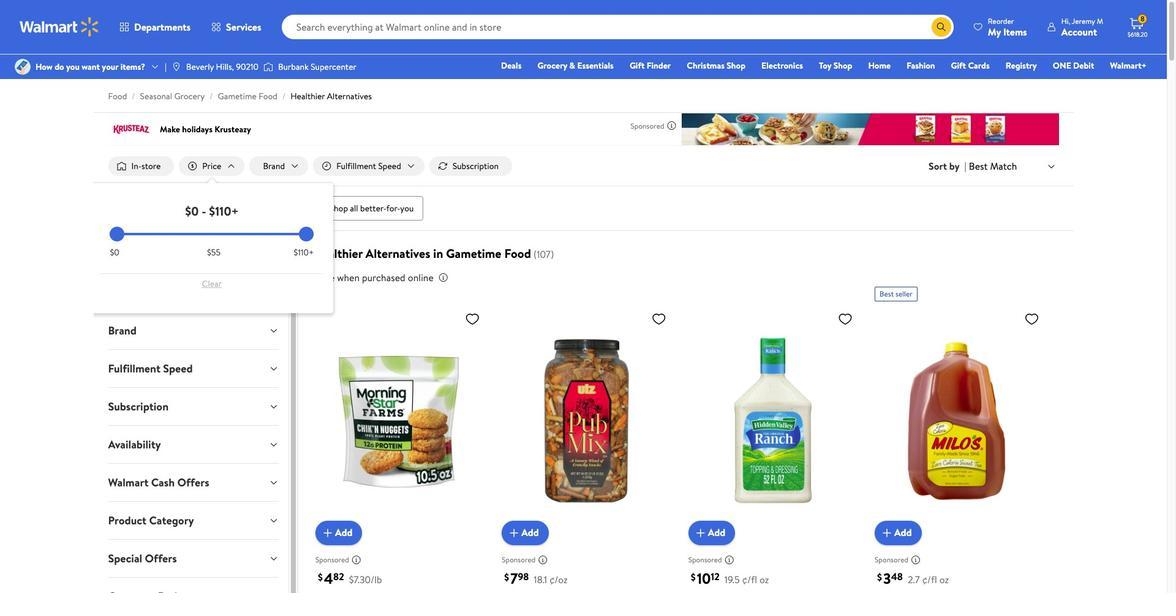 Task type: describe. For each thing, give the bounding box(es) containing it.
one
[[1053, 59, 1071, 72]]

shop all game time link
[[108, 196, 198, 221]]

want
[[82, 61, 100, 73]]

home
[[868, 59, 891, 72]]

fulfillment speed tab
[[98, 350, 289, 387]]

essentials
[[577, 59, 614, 72]]

8 $618.20
[[1128, 14, 1148, 39]]

beverly
[[186, 61, 214, 73]]

shop all game time
[[118, 202, 188, 215]]

subscription tab
[[98, 388, 289, 425]]

beverly hills, 90210
[[186, 61, 259, 73]]

fashion link
[[901, 59, 941, 72]]

$618.20
[[1128, 30, 1148, 39]]

$55
[[207, 246, 221, 259]]

1 horizontal spatial grocery
[[538, 59, 567, 72]]

2.7
[[908, 573, 920, 586]]

gift cards
[[951, 59, 990, 72]]

services
[[226, 20, 261, 34]]

walmart image
[[20, 17, 99, 37]]

gift for gift cards
[[951, 59, 966, 72]]

add for utz pub mix, 44 oz barrel image
[[522, 526, 539, 539]]

3 tab from the top
[[98, 578, 289, 593]]

1 vertical spatial alternatives
[[366, 245, 430, 262]]

sponsored down gift finder "link"
[[631, 120, 664, 131]]

speed inside 'sort and filter section' element
[[378, 160, 401, 172]]

subscription button
[[98, 388, 289, 425]]

2 add to cart image from the left
[[507, 526, 522, 540]]

back
[[212, 202, 230, 215]]

toy shop link
[[814, 59, 858, 72]]

gametime food link
[[218, 90, 278, 102]]

sponsored up the 10
[[688, 555, 722, 565]]

jeremy
[[1072, 16, 1095, 26]]

| inside 'sort and filter section' element
[[965, 159, 967, 173]]

$0 range field
[[110, 233, 314, 235]]

0 vertical spatial healthier
[[291, 90, 325, 102]]

Search search field
[[282, 15, 954, 39]]

christmas shop
[[687, 59, 746, 72]]

$ 10 12 19.5 ¢/fl oz
[[691, 568, 769, 589]]

cash
[[151, 475, 175, 490]]

price for price
[[202, 160, 221, 172]]

subscription inside button
[[453, 160, 499, 172]]

add button for milo's famous sugar free, zero calorie sweet tea, 128 fl oz jug image
[[875, 521, 922, 545]]

1 horizontal spatial $110+
[[294, 246, 314, 259]]

$7.30/lb
[[349, 573, 382, 586]]

0 vertical spatial |
[[165, 61, 167, 73]]

special offers
[[108, 551, 177, 566]]

2 horizontal spatial ad disclaimer and feedback image
[[911, 555, 921, 565]]

product category button
[[98, 502, 289, 539]]

toy shop
[[819, 59, 853, 72]]

product category
[[108, 513, 194, 528]]

90210
[[236, 61, 259, 73]]

milo's famous sugar free, zero calorie sweet tea, 128 fl oz jug image
[[875, 306, 1044, 535]]

1 vertical spatial you
[[400, 202, 414, 215]]

supercenter
[[311, 61, 357, 73]]

product
[[108, 513, 147, 528]]

1 horizontal spatial ad disclaimer and feedback image
[[725, 555, 734, 565]]

oz for 10
[[760, 573, 769, 586]]

2 tab from the top
[[98, 274, 289, 311]]

category
[[149, 513, 194, 528]]

add to favorites list, morningstar farms original meatless chicken nuggets, 10.5 oz (frozen) image
[[465, 311, 480, 327]]

items?
[[121, 61, 145, 73]]

0 horizontal spatial ad disclaimer and feedback image
[[667, 121, 677, 131]]

walmart
[[108, 475, 149, 490]]

0 horizontal spatial grocery
[[174, 90, 205, 102]]

brand inside tab
[[108, 323, 137, 338]]

time
[[266, 202, 284, 215]]

gift for gift finder
[[630, 59, 645, 72]]

clear
[[202, 278, 222, 290]]

3 / from the left
[[282, 90, 286, 102]]

walmart+
[[1110, 59, 1147, 72]]

departments
[[134, 20, 191, 34]]

by
[[950, 159, 960, 173]]

$ 7 98 18.1 ¢/oz
[[504, 568, 568, 589]]

Walmart Site-Wide search field
[[282, 15, 954, 39]]

burbank
[[278, 61, 309, 73]]

in-store button
[[108, 156, 174, 176]]

time
[[171, 202, 188, 215]]

$ for 4
[[318, 570, 323, 584]]

hi,
[[1062, 16, 1071, 26]]

electronics
[[762, 59, 803, 72]]

8
[[1141, 14, 1145, 24]]

hi, jeremy m account
[[1062, 16, 1103, 38]]

sponsored up 48
[[875, 555, 909, 565]]

fulfillment speed button inside 'sort and filter section' element
[[313, 156, 425, 176]]

brand inside 'sort and filter section' element
[[263, 160, 285, 172]]

¢/fl for 3
[[922, 573, 937, 586]]

sort by |
[[929, 159, 967, 173]]

services button
[[201, 12, 272, 42]]

sort and filter section element
[[90, 146, 1074, 313]]

cards
[[968, 59, 990, 72]]

fulfillment inside 'tab'
[[108, 361, 161, 376]]

one debit link
[[1048, 59, 1100, 72]]

fulfillment speed inside 'tab'
[[108, 361, 193, 376]]

2 / from the left
[[210, 90, 213, 102]]

1 vertical spatial gametime
[[446, 245, 502, 262]]

deals
[[501, 59, 522, 72]]

food link
[[108, 90, 127, 102]]

departments button
[[109, 12, 201, 42]]

product category tab
[[98, 502, 289, 539]]

seasonal grocery link
[[140, 90, 205, 102]]

for-
[[386, 202, 400, 215]]

18.1
[[534, 573, 547, 586]]

fulfillment speed inside 'sort and filter section' element
[[336, 160, 401, 172]]

$ for 3
[[877, 570, 882, 584]]

gift cards link
[[946, 59, 995, 72]]

1 ad disclaimer and feedback image from the left
[[352, 555, 361, 565]]

$ 3 48 2.7 ¢/fl oz
[[877, 568, 949, 589]]

add to cart image for 3
[[880, 526, 895, 540]]

registry
[[1006, 59, 1037, 72]]

special
[[108, 551, 142, 566]]

12
[[711, 570, 720, 583]]

walmart cash offers
[[108, 475, 209, 490]]

burbank supercenter
[[278, 61, 357, 73]]

$0 - $110+
[[185, 203, 239, 219]]

to
[[232, 202, 240, 215]]

best match button
[[967, 158, 1059, 174]]

98
[[518, 570, 529, 583]]

speed inside 'tab'
[[163, 361, 193, 376]]

reorder
[[988, 16, 1014, 26]]

healthier alternatives in gametime food (107)
[[313, 245, 554, 262]]

food / seasonal grocery / gametime food / healthier alternatives
[[108, 90, 372, 102]]

add button for utz pub mix, 44 oz barrel image
[[502, 521, 549, 545]]

how
[[36, 61, 53, 73]]

how do you want your items?
[[36, 61, 145, 73]]

shop inside christmas shop link
[[727, 59, 746, 72]]

in-
[[131, 160, 142, 172]]

all for better-
[[350, 202, 358, 215]]

better-
[[360, 202, 386, 215]]

in-store
[[131, 160, 161, 172]]



Task type: vqa. For each thing, say whether or not it's contained in the screenshot.
Round
no



Task type: locate. For each thing, give the bounding box(es) containing it.
2 add button from the left
[[502, 521, 549, 545]]

0 horizontal spatial gift
[[630, 59, 645, 72]]

offers right cash
[[177, 475, 209, 490]]

ad disclaimer and feedback image up $ 7 98 18.1 ¢/oz
[[538, 555, 548, 565]]

0 horizontal spatial fulfillment speed
[[108, 361, 193, 376]]

0 vertical spatial speed
[[378, 160, 401, 172]]

all inside shop all better-for-you link
[[350, 202, 358, 215]]

1 vertical spatial brand button
[[98, 312, 289, 349]]

$110 range field
[[110, 233, 314, 235]]

offers inside tab
[[145, 551, 177, 566]]

3 add to cart image from the left
[[880, 526, 895, 540]]

back to game time food
[[212, 202, 305, 215]]

$ for 7
[[504, 570, 509, 584]]

offers
[[177, 475, 209, 490], [145, 551, 177, 566]]

1 vertical spatial subscription
[[108, 399, 169, 414]]

1 horizontal spatial you
[[400, 202, 414, 215]]

4 add from the left
[[895, 526, 912, 539]]

brand button
[[250, 156, 308, 176], [98, 312, 289, 349]]

add for hidden valley gluten free keto-friendly original ranch salad dressing and topping, 52 fl oz image
[[708, 526, 726, 539]]

fulfillment speed button up shop all better-for-you
[[313, 156, 425, 176]]

brand button up time in the top left of the page
[[250, 156, 308, 176]]

healthier up when
[[313, 245, 363, 262]]

shop right toy
[[834, 59, 853, 72]]

 image
[[263, 61, 273, 73]]

my
[[988, 25, 1001, 38]]

home link
[[863, 59, 897, 72]]

0 vertical spatial fulfillment speed
[[336, 160, 401, 172]]

speed up for-
[[378, 160, 401, 172]]

add to favorites list, hidden valley gluten free keto-friendly original ranch salad dressing and topping, 52 fl oz image
[[838, 311, 853, 327]]

1 add button from the left
[[315, 521, 362, 545]]

$ inside $ 10 12 19.5 ¢/fl oz
[[691, 570, 696, 584]]

1 add to cart image from the left
[[320, 526, 335, 540]]

shop inside shop all game time link
[[118, 202, 137, 215]]

/
[[132, 90, 135, 102], [210, 90, 213, 102], [282, 90, 286, 102]]

1 horizontal spatial all
[[350, 202, 358, 215]]

offers right the special
[[145, 551, 177, 566]]

ad disclaimer and feedback image
[[352, 555, 361, 565], [538, 555, 548, 565]]

add for milo's famous sugar free, zero calorie sweet tea, 128 fl oz jug image
[[895, 526, 912, 539]]

walmart+ link
[[1105, 59, 1153, 72]]

fulfillment speed up shop all better-for-you
[[336, 160, 401, 172]]

 image
[[15, 59, 31, 75], [171, 62, 181, 72]]

price for price when purchased online
[[313, 271, 335, 284]]

0 horizontal spatial all
[[139, 202, 147, 215]]

shop left "game" at left
[[118, 202, 137, 215]]

availability tab
[[98, 426, 289, 463]]

1 horizontal spatial fulfillment
[[336, 160, 376, 172]]

1 horizontal spatial subscription
[[453, 160, 499, 172]]

2 ad disclaimer and feedback image from the left
[[538, 555, 548, 565]]

best inside dropdown button
[[969, 159, 988, 173]]

¢/oz
[[550, 573, 568, 586]]

48
[[891, 570, 903, 583]]

&
[[570, 59, 575, 72]]

1 horizontal spatial offers
[[177, 475, 209, 490]]

2 ¢/fl from the left
[[922, 573, 937, 586]]

items
[[1004, 25, 1027, 38]]

$ left 4
[[318, 570, 323, 584]]

add to cart image
[[320, 526, 335, 540], [507, 526, 522, 540], [880, 526, 895, 540]]

0 vertical spatial price
[[202, 160, 221, 172]]

grocery left &
[[538, 59, 567, 72]]

1 horizontal spatial fulfillment speed
[[336, 160, 401, 172]]

0 vertical spatial brand
[[263, 160, 285, 172]]

1 oz from the left
[[760, 573, 769, 586]]

1 vertical spatial tab
[[98, 274, 289, 311]]

1 horizontal spatial ¢/fl
[[922, 573, 937, 586]]

food
[[108, 90, 127, 102], [259, 90, 278, 102], [286, 202, 305, 215], [504, 245, 531, 262]]

| up the seasonal grocery "link"
[[165, 61, 167, 73]]

alternatives
[[327, 90, 372, 102], [366, 245, 430, 262]]

best left seller
[[880, 289, 894, 299]]

0 horizontal spatial you
[[66, 61, 80, 73]]

2 all from the left
[[350, 202, 358, 215]]

3 add button from the left
[[688, 521, 735, 545]]

best match
[[969, 159, 1017, 173]]

1 ¢/fl from the left
[[742, 573, 757, 586]]

game
[[149, 202, 169, 215]]

¢/fl right "2.7"
[[922, 573, 937, 586]]

0 vertical spatial brand button
[[250, 156, 308, 176]]

¢/fl for 10
[[742, 573, 757, 586]]

0 horizontal spatial price
[[202, 160, 221, 172]]

sponsored up 82
[[315, 555, 349, 565]]

speed down brand tab
[[163, 361, 193, 376]]

availability
[[108, 437, 161, 452]]

registry link
[[1000, 59, 1043, 72]]

fulfillment inside 'sort and filter section' element
[[336, 160, 376, 172]]

2 add from the left
[[522, 526, 539, 539]]

0 vertical spatial gametime
[[218, 90, 257, 102]]

healthier alternatives link
[[291, 90, 372, 102]]

0 horizontal spatial gametime
[[218, 90, 257, 102]]

walmart cash offers button
[[98, 464, 289, 501]]

add up 98
[[522, 526, 539, 539]]

reorder my items
[[988, 16, 1027, 38]]

fulfillment speed
[[336, 160, 401, 172], [108, 361, 193, 376]]

1 $ from the left
[[318, 570, 323, 584]]

add to favorites list, utz pub mix, 44 oz barrel image
[[652, 311, 666, 327]]

walmart cash offers tab
[[98, 464, 289, 501]]

1 vertical spatial |
[[965, 159, 967, 173]]

0 horizontal spatial fulfillment
[[108, 361, 161, 376]]

best
[[969, 159, 988, 173], [880, 289, 894, 299]]

2 $ from the left
[[504, 570, 509, 584]]

$
[[318, 570, 323, 584], [504, 570, 509, 584], [691, 570, 696, 584], [877, 570, 882, 584]]

game
[[242, 202, 264, 215]]

0 vertical spatial subscription
[[453, 160, 499, 172]]

0 vertical spatial offers
[[177, 475, 209, 490]]

$0 for $0 - $110+
[[185, 203, 199, 219]]

sort
[[929, 159, 947, 173]]

add button up 98
[[502, 521, 549, 545]]

|
[[165, 61, 167, 73], [965, 159, 967, 173]]

offers inside 'tab'
[[177, 475, 209, 490]]

oz inside $ 10 12 19.5 ¢/fl oz
[[760, 573, 769, 586]]

account
[[1062, 25, 1097, 38]]

1 vertical spatial fulfillment speed
[[108, 361, 193, 376]]

2 horizontal spatial add to cart image
[[880, 526, 895, 540]]

¢/fl
[[742, 573, 757, 586], [922, 573, 937, 586]]

sponsored up 98
[[502, 555, 536, 565]]

tab down "special offers" tab
[[98, 578, 289, 593]]

price
[[202, 160, 221, 172], [313, 271, 335, 284]]

gametime right "in"
[[446, 245, 502, 262]]

online
[[408, 271, 434, 284]]

availability button
[[98, 426, 289, 463]]

1 add from the left
[[335, 526, 353, 539]]

¢/fl inside $ 3 48 2.7 ¢/fl oz
[[922, 573, 937, 586]]

sponsored
[[631, 120, 664, 131], [315, 555, 349, 565], [502, 555, 536, 565], [688, 555, 722, 565], [875, 555, 909, 565]]

best for best match
[[969, 159, 988, 173]]

add to favorites list, milo's famous sugar free, zero calorie sweet tea, 128 fl oz jug image
[[1025, 311, 1039, 327]]

gift inside "link"
[[630, 59, 645, 72]]

¢/fl right 19.5
[[742, 573, 757, 586]]

special offers tab
[[98, 540, 289, 577]]

shop inside toy shop link
[[834, 59, 853, 72]]

add button up 48
[[875, 521, 922, 545]]

back to game time food link
[[203, 196, 315, 221]]

tab down $110 range field
[[98, 236, 289, 273]]

add for morningstar farms original meatless chicken nuggets, 10.5 oz (frozen) image
[[335, 526, 353, 539]]

1 vertical spatial offers
[[145, 551, 177, 566]]

/ right food link
[[132, 90, 135, 102]]

gametime down 90210
[[218, 90, 257, 102]]

1 horizontal spatial fulfillment speed button
[[313, 156, 425, 176]]

1 horizontal spatial price
[[313, 271, 335, 284]]

1 horizontal spatial /
[[210, 90, 213, 102]]

0 horizontal spatial fulfillment speed button
[[98, 350, 289, 387]]

0 horizontal spatial speed
[[163, 361, 193, 376]]

gift left the finder
[[630, 59, 645, 72]]

1 vertical spatial $0
[[110, 246, 119, 259]]

4
[[324, 568, 333, 589]]

1 / from the left
[[132, 90, 135, 102]]

alternatives up purchased
[[366, 245, 430, 262]]

store
[[142, 160, 161, 172]]

add button for hidden valley gluten free keto-friendly original ranch salad dressing and topping, 52 fl oz image
[[688, 521, 735, 545]]

purchased
[[362, 271, 406, 284]]

0 vertical spatial fulfillment
[[336, 160, 376, 172]]

add to cart image up 98
[[507, 526, 522, 540]]

seller
[[896, 289, 913, 299]]

0 horizontal spatial subscription
[[108, 399, 169, 414]]

 image for beverly
[[171, 62, 181, 72]]

(107)
[[534, 248, 554, 261]]

1 vertical spatial fulfillment
[[108, 361, 161, 376]]

you right better-
[[400, 202, 414, 215]]

1 vertical spatial speed
[[163, 361, 193, 376]]

your
[[102, 61, 118, 73]]

match
[[990, 159, 1017, 173]]

brand button up fulfillment speed 'tab'
[[98, 312, 289, 349]]

0 vertical spatial best
[[969, 159, 988, 173]]

1 vertical spatial price
[[313, 271, 335, 284]]

10
[[697, 568, 711, 589]]

tab
[[98, 236, 289, 273], [98, 274, 289, 311], [98, 578, 289, 593]]

0 vertical spatial you
[[66, 61, 80, 73]]

add to cart image for 4
[[320, 526, 335, 540]]

oz for 3
[[940, 573, 949, 586]]

0 vertical spatial $0
[[185, 203, 199, 219]]

price button
[[179, 156, 245, 176]]

3 $ from the left
[[691, 570, 696, 584]]

add button up 12
[[688, 521, 735, 545]]

best right by
[[969, 159, 988, 173]]

add button for morningstar farms original meatless chicken nuggets, 10.5 oz (frozen) image
[[315, 521, 362, 545]]

1 vertical spatial brand
[[108, 323, 137, 338]]

0 horizontal spatial offers
[[145, 551, 177, 566]]

hidden valley gluten free keto-friendly original ranch salad dressing and topping, 52 fl oz image
[[688, 306, 858, 535]]

$ left the 10
[[691, 570, 696, 584]]

add up 48
[[895, 526, 912, 539]]

1 horizontal spatial add to cart image
[[507, 526, 522, 540]]

add up 82
[[335, 526, 353, 539]]

hills,
[[216, 61, 234, 73]]

0 horizontal spatial $0
[[110, 246, 119, 259]]

add to cart image up 82
[[320, 526, 335, 540]]

special offers button
[[98, 540, 289, 577]]

shop left better-
[[329, 202, 348, 215]]

1 horizontal spatial gametime
[[446, 245, 502, 262]]

$0 for $0
[[110, 246, 119, 259]]

1 vertical spatial best
[[880, 289, 894, 299]]

$ 4 82 $7.30/lb
[[318, 568, 382, 589]]

0 horizontal spatial $110+
[[209, 203, 239, 219]]

4 add button from the left
[[875, 521, 922, 545]]

0 horizontal spatial  image
[[15, 59, 31, 75]]

fulfillment speed button down brand tab
[[98, 350, 289, 387]]

shop right christmas
[[727, 59, 746, 72]]

add to cart image
[[693, 526, 708, 540]]

in
[[433, 245, 443, 262]]

subscription inside dropdown button
[[108, 399, 169, 414]]

search icon image
[[937, 22, 947, 32]]

best for best seller
[[880, 289, 894, 299]]

1 horizontal spatial ad disclaimer and feedback image
[[538, 555, 548, 565]]

1 vertical spatial fulfillment speed button
[[98, 350, 289, 387]]

gift finder
[[630, 59, 671, 72]]

subscription
[[453, 160, 499, 172], [108, 399, 169, 414]]

0 horizontal spatial add to cart image
[[320, 526, 335, 540]]

1 all from the left
[[139, 202, 147, 215]]

electronics link
[[756, 59, 809, 72]]

0 horizontal spatial best
[[880, 289, 894, 299]]

4 $ from the left
[[877, 570, 882, 584]]

ad disclaimer and feedback image
[[667, 121, 677, 131], [725, 555, 734, 565], [911, 555, 921, 565]]

0 vertical spatial tab
[[98, 236, 289, 273]]

oz right "2.7"
[[940, 573, 949, 586]]

1 horizontal spatial gift
[[951, 59, 966, 72]]

 image for how
[[15, 59, 31, 75]]

deals link
[[496, 59, 527, 72]]

2 oz from the left
[[940, 573, 949, 586]]

price up back
[[202, 160, 221, 172]]

0 horizontal spatial |
[[165, 61, 167, 73]]

 image left how
[[15, 59, 31, 75]]

price left when
[[313, 271, 335, 284]]

christmas shop link
[[682, 59, 751, 72]]

0 horizontal spatial ¢/fl
[[742, 573, 757, 586]]

all for game
[[139, 202, 147, 215]]

gametime
[[218, 90, 257, 102], [446, 245, 502, 262]]

3 add from the left
[[708, 526, 726, 539]]

tab up brand tab
[[98, 274, 289, 311]]

all left "game" at left
[[139, 202, 147, 215]]

0 horizontal spatial brand
[[108, 323, 137, 338]]

shop
[[727, 59, 746, 72], [834, 59, 853, 72], [118, 202, 137, 215], [329, 202, 348, 215]]

shop inside shop all better-for-you link
[[329, 202, 348, 215]]

best seller
[[880, 289, 913, 299]]

$ inside $ 3 48 2.7 ¢/fl oz
[[877, 570, 882, 584]]

2 gift from the left
[[951, 59, 966, 72]]

utz pub mix, 44 oz barrel image
[[502, 306, 671, 535]]

brand tab
[[98, 312, 289, 349]]

add to cart image up 48
[[880, 526, 895, 540]]

1 horizontal spatial $0
[[185, 203, 199, 219]]

1 vertical spatial healthier
[[313, 245, 363, 262]]

all inside shop all game time link
[[139, 202, 147, 215]]

morningstar farms original meatless chicken nuggets, 10.5 oz (frozen) image
[[315, 306, 485, 535]]

$ inside $ 7 98 18.1 ¢/oz
[[504, 570, 509, 584]]

1 vertical spatial grocery
[[174, 90, 205, 102]]

0 horizontal spatial ad disclaimer and feedback image
[[352, 555, 361, 565]]

seasonal
[[140, 90, 172, 102]]

0 vertical spatial alternatives
[[327, 90, 372, 102]]

-
[[202, 203, 206, 219]]

1 horizontal spatial  image
[[171, 62, 181, 72]]

0 vertical spatial fulfillment speed button
[[313, 156, 425, 176]]

1 horizontal spatial oz
[[940, 573, 949, 586]]

one debit
[[1053, 59, 1095, 72]]

/ down the "beverly hills, 90210"
[[210, 90, 213, 102]]

add button up 82
[[315, 521, 362, 545]]

add up 12
[[708, 526, 726, 539]]

$0 down shop all game time
[[110, 246, 119, 259]]

grocery & essentials link
[[532, 59, 619, 72]]

gift
[[630, 59, 645, 72], [951, 59, 966, 72]]

fulfillment speed down brand tab
[[108, 361, 193, 376]]

ad disclaimer and feedback image up $ 4 82 $7.30/lb
[[352, 555, 361, 565]]

1 horizontal spatial |
[[965, 159, 967, 173]]

| right by
[[965, 159, 967, 173]]

all left better-
[[350, 202, 358, 215]]

¢/fl inside $ 10 12 19.5 ¢/fl oz
[[742, 573, 757, 586]]

/ down burbank
[[282, 90, 286, 102]]

 image left beverly
[[171, 62, 181, 72]]

legal information image
[[439, 273, 448, 283]]

1 gift from the left
[[630, 59, 645, 72]]

grocery down beverly
[[174, 90, 205, 102]]

19.5
[[725, 573, 740, 586]]

finder
[[647, 59, 671, 72]]

$ left 7
[[504, 570, 509, 584]]

price inside dropdown button
[[202, 160, 221, 172]]

$0 left the -
[[185, 203, 199, 219]]

you right do
[[66, 61, 80, 73]]

gift left "cards"
[[951, 59, 966, 72]]

$ inside $ 4 82 $7.30/lb
[[318, 570, 323, 584]]

add
[[335, 526, 353, 539], [522, 526, 539, 539], [708, 526, 726, 539], [895, 526, 912, 539]]

0 vertical spatial grocery
[[538, 59, 567, 72]]

gift finder link
[[624, 59, 677, 72]]

healthier down the "burbank supercenter"
[[291, 90, 325, 102]]

82
[[333, 570, 344, 583]]

0 horizontal spatial /
[[132, 90, 135, 102]]

$0
[[185, 203, 199, 219], [110, 246, 119, 259]]

alternatives down supercenter
[[327, 90, 372, 102]]

$ left 3
[[877, 570, 882, 584]]

1 horizontal spatial brand
[[263, 160, 285, 172]]

0 horizontal spatial oz
[[760, 573, 769, 586]]

$ for 10
[[691, 570, 696, 584]]

oz inside $ 3 48 2.7 ¢/fl oz
[[940, 573, 949, 586]]

oz right 19.5
[[760, 573, 769, 586]]

1 tab from the top
[[98, 236, 289, 273]]

2 vertical spatial tab
[[98, 578, 289, 593]]

1 horizontal spatial speed
[[378, 160, 401, 172]]

price when purchased online
[[313, 271, 434, 284]]

1 vertical spatial $110+
[[294, 246, 314, 259]]

2 horizontal spatial /
[[282, 90, 286, 102]]

when
[[337, 271, 360, 284]]

1 horizontal spatial best
[[969, 159, 988, 173]]

0 vertical spatial $110+
[[209, 203, 239, 219]]



